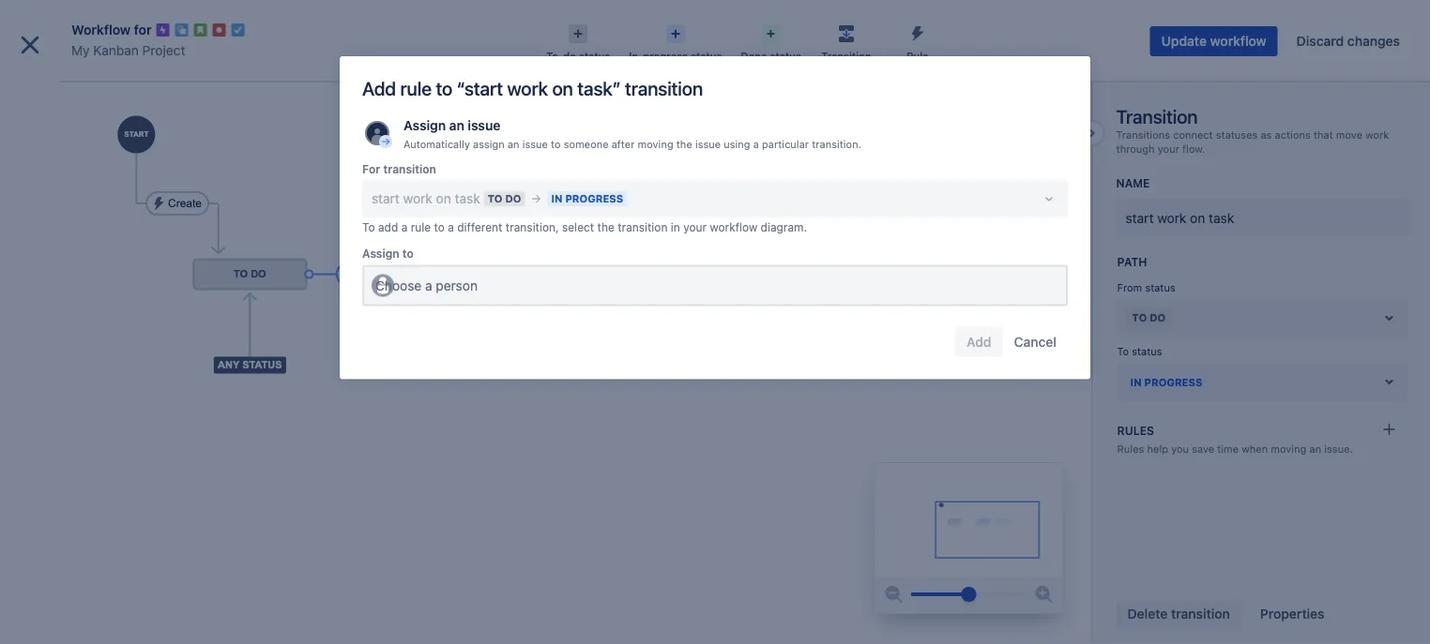 Task type: locate. For each thing, give the bounding box(es) containing it.
status for from status
[[1145, 282, 1176, 294]]

issue up assign
[[468, 118, 501, 133]]

1 vertical spatial project
[[49, 147, 92, 163]]

0 vertical spatial transition
[[822, 50, 872, 62]]

project settings
[[49, 147, 144, 163]]

1 horizontal spatial on
[[1190, 210, 1206, 226]]

1 vertical spatial the
[[597, 221, 615, 234]]

done
[[741, 50, 767, 62]]

open image inside to status 'element'
[[1378, 371, 1401, 393]]

assign up "automatically"
[[404, 118, 446, 133]]

to left "start
[[436, 77, 453, 99]]

issue right assign
[[523, 138, 548, 150]]

transition inside popup button
[[822, 50, 872, 62]]

in progress
[[1131, 376, 1203, 388]]

to status
[[1118, 346, 1163, 358]]

to add a rule to a different transition, select the transition in your workflow diagram.
[[362, 221, 807, 234]]

moving inside the assign an issue automatically assign an issue to someone after moving the issue using a particular transition.
[[638, 138, 674, 150]]

0 vertical spatial moving
[[638, 138, 674, 150]]

rules left the help
[[1118, 443, 1145, 455]]

an up "automatically"
[[449, 118, 465, 133]]

assign down add
[[362, 248, 400, 261]]

0 vertical spatial an
[[449, 118, 465, 133]]

1 vertical spatial your
[[683, 221, 707, 234]]

work right move
[[1366, 129, 1390, 141]]

project inside 'link'
[[49, 147, 92, 163]]

save
[[1192, 443, 1215, 455]]

done status button
[[732, 19, 811, 64]]

moving right the when
[[1271, 443, 1307, 455]]

status up do
[[1145, 282, 1176, 294]]

to
[[436, 77, 453, 99], [551, 138, 561, 150], [434, 221, 445, 234], [403, 248, 414, 261]]

0 vertical spatial the
[[677, 138, 692, 150]]

a right add
[[401, 221, 408, 234]]

choose
[[375, 278, 422, 294]]

on
[[552, 77, 573, 99], [1190, 210, 1206, 226]]

0 vertical spatial workflow
[[1211, 33, 1267, 49]]

transition for transition transitions connect statuses as actions that move work through your flow.
[[1117, 105, 1198, 127]]

transition for transition
[[822, 50, 872, 62]]

rule right "add"
[[400, 77, 432, 99]]

transition left in
[[618, 221, 668, 234]]

workflow
[[1211, 33, 1267, 49], [710, 221, 758, 234]]

0 horizontal spatial issue
[[468, 118, 501, 133]]

0 horizontal spatial an
[[449, 118, 465, 133]]

group
[[15, 181, 195, 380]]

2 vertical spatial an
[[1310, 443, 1322, 455]]

kanban
[[93, 43, 139, 58]]

1 vertical spatial an
[[508, 138, 520, 150]]

1 horizontal spatial workflow
[[1211, 33, 1267, 49]]

rule
[[400, 77, 432, 99], [411, 221, 431, 234]]

rules up the help
[[1118, 424, 1155, 437]]

cancel button
[[1003, 327, 1068, 357]]

1 vertical spatial rules
[[1118, 443, 1145, 455]]

to for to add a rule to a different transition, select the transition in your workflow diagram.
[[362, 221, 375, 234]]

progress
[[643, 50, 688, 62]]

1 horizontal spatial the
[[677, 138, 692, 150]]

1 vertical spatial open image
[[1378, 371, 1401, 393]]

0 vertical spatial work
[[507, 77, 548, 99]]

to up choose at the left top
[[403, 248, 414, 261]]

0 horizontal spatial transition
[[822, 50, 872, 62]]

to
[[362, 221, 375, 234], [1133, 312, 1147, 324], [1118, 346, 1129, 358]]

0 vertical spatial to
[[362, 221, 375, 234]]

transition dialog
[[0, 0, 1430, 645]]

as
[[1261, 129, 1272, 141]]

from status
[[1118, 282, 1176, 294]]

0 vertical spatial on
[[552, 77, 573, 99]]

project down for
[[142, 43, 185, 58]]

a
[[753, 138, 759, 150], [401, 221, 408, 234], [448, 221, 454, 234], [425, 278, 432, 294]]

to left someone
[[551, 138, 561, 150]]

status up in
[[1132, 346, 1163, 358]]

rules help you save time when moving an issue.
[[1118, 443, 1353, 455]]

zoom out image
[[883, 584, 905, 606]]

to inside from status element
[[1133, 312, 1147, 324]]

time
[[1218, 443, 1239, 455]]

1 vertical spatial workflow
[[710, 221, 758, 234]]

do
[[563, 50, 576, 62]]

diagram.
[[761, 221, 807, 234]]

0 horizontal spatial the
[[597, 221, 615, 234]]

1 horizontal spatial your
[[1158, 143, 1180, 156]]

software project
[[56, 102, 144, 115]]

0 horizontal spatial moving
[[638, 138, 674, 150]]

1 horizontal spatial project
[[142, 43, 185, 58]]

the right select
[[597, 221, 615, 234]]

0 vertical spatial your
[[1158, 143, 1180, 156]]

1 horizontal spatial transition
[[1117, 105, 1198, 127]]

rules for rules
[[1118, 424, 1155, 437]]

0 horizontal spatial assign
[[362, 248, 400, 261]]

work
[[507, 77, 548, 99], [1366, 129, 1390, 141], [1158, 210, 1187, 226]]

workflow right update
[[1211, 33, 1267, 49]]

discard
[[1297, 33, 1344, 49]]

2 vertical spatial work
[[1158, 210, 1187, 226]]

1 vertical spatial transition
[[1117, 105, 1198, 127]]

1 rules from the top
[[1118, 424, 1155, 437]]

your
[[1158, 143, 1180, 156], [683, 221, 707, 234]]

1 horizontal spatial assign
[[404, 118, 446, 133]]

1 horizontal spatial moving
[[1271, 443, 1307, 455]]

your right in
[[683, 221, 707, 234]]

2 horizontal spatial work
[[1366, 129, 1390, 141]]

an right assign
[[508, 138, 520, 150]]

1 horizontal spatial issue
[[523, 138, 548, 150]]

open image
[[1378, 307, 1401, 330], [1378, 371, 1401, 393]]

banner
[[0, 0, 1430, 53]]

assign for an
[[404, 118, 446, 133]]

project down software
[[49, 147, 92, 163]]

on down do
[[552, 77, 573, 99]]

transition
[[822, 50, 872, 62], [1117, 105, 1198, 127]]

for
[[134, 22, 152, 38]]

software
[[56, 102, 104, 115]]

moving right after
[[638, 138, 674, 150]]

to status element
[[1118, 363, 1408, 401]]

transition.
[[812, 138, 862, 150]]

2 rules from the top
[[1118, 443, 1145, 455]]

in
[[1131, 376, 1142, 388]]

transition up the transitions
[[1117, 105, 1198, 127]]

to inside dialog
[[362, 221, 375, 234]]

0 horizontal spatial project
[[49, 147, 92, 163]]

rule right add
[[411, 221, 431, 234]]

1 vertical spatial to
[[1133, 312, 1147, 324]]

the
[[677, 138, 692, 150], [597, 221, 615, 234]]

1 vertical spatial moving
[[1271, 443, 1307, 455]]

transition right delete
[[1171, 607, 1230, 622]]

assign
[[404, 118, 446, 133], [362, 248, 400, 261]]

to for to do
[[1133, 312, 1147, 324]]

a left different
[[448, 221, 454, 234]]

work down to-
[[507, 77, 548, 99]]

to-
[[546, 50, 563, 62]]

primary element
[[11, 0, 1074, 52]]

0 horizontal spatial work
[[507, 77, 548, 99]]

person
[[436, 278, 478, 294]]

workflow for
[[71, 22, 152, 38]]

transition,
[[506, 221, 559, 234]]

rule button
[[882, 19, 954, 64]]

1 horizontal spatial to
[[1118, 346, 1129, 358]]

close workflow editor image
[[15, 30, 45, 60]]

2 horizontal spatial an
[[1310, 443, 1322, 455]]

issue
[[468, 118, 501, 133], [523, 138, 548, 150], [695, 138, 721, 150]]

0 vertical spatial project
[[142, 43, 185, 58]]

open image inside from status element
[[1378, 307, 1401, 330]]

Search field
[[1074, 11, 1262, 41]]

cancel
[[1014, 334, 1057, 350]]

0 vertical spatial open image
[[1378, 307, 1401, 330]]

an
[[449, 118, 465, 133], [508, 138, 520, 150], [1310, 443, 1322, 455]]

status right done
[[770, 50, 802, 62]]

progress
[[1145, 376, 1203, 388]]

workflow inside the add rule to "start work on task" transition dialog
[[710, 221, 758, 234]]

jira software image
[[49, 15, 175, 37], [49, 15, 175, 37]]

0 horizontal spatial your
[[683, 221, 707, 234]]

workflow
[[71, 22, 131, 38]]

work right start
[[1158, 210, 1187, 226]]

issue.
[[1325, 443, 1353, 455]]

actions
[[1275, 129, 1311, 141]]

assign inside the assign an issue automatically assign an issue to someone after moving the issue using a particular transition.
[[404, 118, 446, 133]]

transition left rule
[[822, 50, 872, 62]]

issue left 'using'
[[695, 138, 721, 150]]

1 open image from the top
[[1378, 307, 1401, 330]]

the left 'using'
[[677, 138, 692, 150]]

your inside transition transitions connect statuses as actions that move work through your flow.
[[1158, 143, 1180, 156]]

on left task
[[1190, 210, 1206, 226]]

2 vertical spatial to
[[1118, 346, 1129, 358]]

assign an issue automatically assign an issue to someone after moving the issue using a particular transition.
[[404, 118, 862, 150]]

0 horizontal spatial workflow
[[710, 221, 758, 234]]

0 vertical spatial assign
[[404, 118, 446, 133]]

0 vertical spatial rule
[[400, 77, 432, 99]]

1 vertical spatial assign
[[362, 248, 400, 261]]

2 open image from the top
[[1378, 371, 1401, 393]]

workflow down for transition element
[[710, 221, 758, 234]]

0 horizontal spatial to
[[362, 221, 375, 234]]

an left issue.
[[1310, 443, 1322, 455]]

through
[[1117, 143, 1155, 156]]

do
[[1150, 312, 1166, 324]]

transition inside transition transitions connect statuses as actions that move work through your flow.
[[1117, 105, 1198, 127]]

a right 'using'
[[753, 138, 759, 150]]

1 vertical spatial work
[[1366, 129, 1390, 141]]

my
[[71, 43, 90, 58]]

rules for rules help you save time when moving an issue.
[[1118, 443, 1145, 455]]

using
[[724, 138, 750, 150]]

workflow inside 'update workflow' button
[[1211, 33, 1267, 49]]

your left flow.
[[1158, 143, 1180, 156]]

moving
[[638, 138, 674, 150], [1271, 443, 1307, 455]]

choose a person
[[375, 278, 478, 294]]

work inside transition transitions connect statuses as actions that move work through your flow.
[[1366, 129, 1390, 141]]

transition
[[625, 77, 703, 99], [383, 163, 436, 176], [618, 221, 668, 234], [1171, 607, 1230, 622]]

2 horizontal spatial to
[[1133, 312, 1147, 324]]

status
[[579, 50, 610, 62], [691, 50, 722, 62], [770, 50, 802, 62], [1145, 282, 1176, 294], [1132, 346, 1163, 358]]

add
[[362, 77, 396, 99]]

0 vertical spatial rules
[[1118, 424, 1155, 437]]



Task type: describe. For each thing, give the bounding box(es) containing it.
transition transitions connect statuses as actions that move work through your flow.
[[1117, 105, 1390, 156]]

add rule image
[[1382, 422, 1397, 437]]

a left person on the left of page
[[425, 278, 432, 294]]

moving inside the transition dialog
[[1271, 443, 1307, 455]]

delete transition
[[1128, 607, 1230, 622]]

discard changes button
[[1286, 26, 1412, 56]]

project
[[107, 102, 144, 115]]

assign for to
[[362, 248, 400, 261]]

project settings link
[[8, 136, 218, 174]]

in-
[[629, 50, 643, 62]]

open image for to status 'element'
[[1378, 371, 1401, 393]]

when
[[1242, 443, 1268, 455]]

you're in the workflow viewfinder, use the arrow keys to move it element
[[875, 464, 1063, 576]]

transition inside "button"
[[1171, 607, 1230, 622]]

update workflow
[[1162, 33, 1267, 49]]

changes
[[1348, 33, 1400, 49]]

"start
[[457, 77, 503, 99]]

from status element
[[1118, 300, 1408, 337]]

for transition element
[[362, 180, 1068, 218]]

for transition
[[362, 163, 436, 176]]

2 horizontal spatial issue
[[695, 138, 721, 150]]

transition button
[[811, 19, 882, 64]]

properties button
[[1249, 600, 1336, 630]]

connect
[[1173, 129, 1213, 141]]

in
[[671, 221, 680, 234]]

transition down "automatically"
[[383, 163, 436, 176]]

for
[[362, 163, 380, 176]]

after
[[612, 138, 635, 150]]

add rule to "start work on task" transition
[[362, 77, 703, 99]]

particular
[[762, 138, 809, 150]]

in-progress status button
[[620, 19, 732, 64]]

start work on task
[[1126, 210, 1235, 226]]

flow.
[[1183, 143, 1206, 156]]

to-do status button
[[537, 19, 620, 64]]

transitions
[[1117, 129, 1170, 141]]

status right "progress"
[[691, 50, 722, 62]]

move
[[1336, 129, 1363, 141]]

someone
[[564, 138, 609, 150]]

assign
[[473, 138, 505, 150]]

the inside the assign an issue automatically assign an issue to someone after moving the issue using a particular transition.
[[677, 138, 692, 150]]

you
[[1172, 443, 1189, 455]]

delete
[[1128, 607, 1168, 622]]

1 vertical spatial on
[[1190, 210, 1206, 226]]

status right do
[[579, 50, 610, 62]]

task
[[1209, 210, 1235, 226]]

your inside the add rule to "start work on task" transition dialog
[[683, 221, 707, 234]]

done status
[[741, 50, 802, 62]]

statuses
[[1216, 129, 1258, 141]]

properties
[[1260, 607, 1325, 622]]

that
[[1314, 129, 1334, 141]]

help
[[1147, 443, 1169, 455]]

transition down "progress"
[[625, 77, 703, 99]]

select
[[562, 221, 594, 234]]

update
[[1162, 33, 1207, 49]]

0 horizontal spatial on
[[552, 77, 573, 99]]

1 horizontal spatial an
[[508, 138, 520, 150]]

to do
[[1133, 312, 1166, 324]]

a inside the assign an issue automatically assign an issue to someone after moving the issue using a particular transition.
[[753, 138, 759, 150]]

zoom in image
[[1033, 584, 1056, 606]]

to inside the assign an issue automatically assign an issue to someone after moving the issue using a particular transition.
[[551, 138, 561, 150]]

path
[[1118, 256, 1148, 269]]

task"
[[577, 77, 621, 99]]

discard changes
[[1297, 33, 1400, 49]]

status for to status
[[1132, 346, 1163, 358]]

add rule to "start work on task" transition dialog
[[340, 56, 1091, 380]]

settings
[[95, 147, 144, 163]]

update workflow button
[[1150, 26, 1278, 56]]

1 horizontal spatial work
[[1158, 210, 1187, 226]]

Zoom level range field
[[911, 576, 1027, 614]]

to left different
[[434, 221, 445, 234]]

in-progress status
[[629, 50, 722, 62]]

name
[[1117, 177, 1150, 190]]

my kanban project link
[[71, 39, 185, 62]]

open image for from status element
[[1378, 307, 1401, 330]]

different
[[457, 221, 503, 234]]

from
[[1118, 282, 1143, 294]]

to for to status
[[1118, 346, 1129, 358]]

automatically
[[404, 138, 470, 150]]

status for done status
[[770, 50, 802, 62]]

my kanban project
[[71, 43, 185, 58]]

start
[[1126, 210, 1154, 226]]

work inside dialog
[[507, 77, 548, 99]]

project inside the transition dialog
[[142, 43, 185, 58]]

1 vertical spatial rule
[[411, 221, 431, 234]]

delete transition button
[[1117, 600, 1242, 630]]

rule
[[907, 50, 929, 62]]

add
[[378, 221, 398, 234]]

assign to
[[362, 248, 414, 261]]

to-do status
[[546, 50, 610, 62]]



Task type: vqa. For each thing, say whether or not it's contained in the screenshot.
the left an
yes



